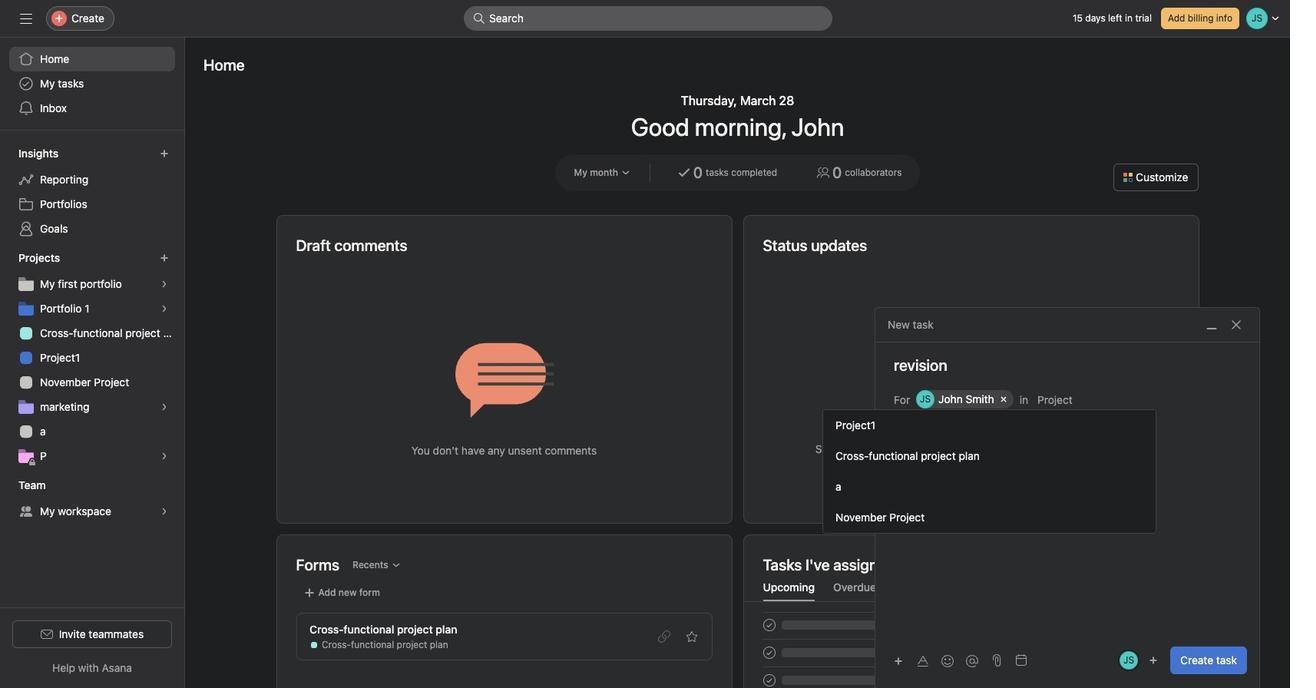 Task type: locate. For each thing, give the bounding box(es) containing it.
formatting image
[[917, 655, 929, 667]]

new project or portfolio image
[[160, 253, 169, 263]]

insert an object image
[[894, 656, 903, 665]]

dialog
[[875, 308, 1259, 688]]

Project text field
[[1038, 390, 1156, 409]]

list box
[[464, 6, 832, 31]]

global element
[[0, 38, 184, 130]]

add or remove collaborators from this task image
[[1149, 656, 1158, 665]]

toolbar
[[888, 649, 986, 672]]

copy form link image
[[658, 630, 670, 643]]

add to favorites image
[[685, 630, 698, 643]]

close image
[[1230, 319, 1243, 331]]

select due date image
[[1015, 654, 1027, 667]]

prominent image
[[473, 12, 485, 25]]

Task name text field
[[875, 355, 1259, 376]]

at mention image
[[966, 655, 978, 667]]

emoji image
[[941, 655, 954, 667]]



Task type: vqa. For each thing, say whether or not it's contained in the screenshot.
Insert an object image
yes



Task type: describe. For each thing, give the bounding box(es) containing it.
see details, my first portfolio image
[[160, 280, 169, 289]]

see details, p image
[[160, 452, 169, 461]]

hide sidebar image
[[20, 12, 32, 25]]

see details, my workspace image
[[160, 507, 169, 516]]

see details, marketing image
[[160, 402, 169, 412]]

projects element
[[0, 244, 184, 472]]

teams element
[[0, 472, 184, 527]]

attach a file or paste an image image
[[991, 654, 1003, 667]]

new insights image
[[160, 149, 169, 158]]

see details, portfolio 1 image
[[160, 304, 169, 313]]

insights element
[[0, 140, 184, 244]]

minimize image
[[1206, 319, 1218, 331]]



